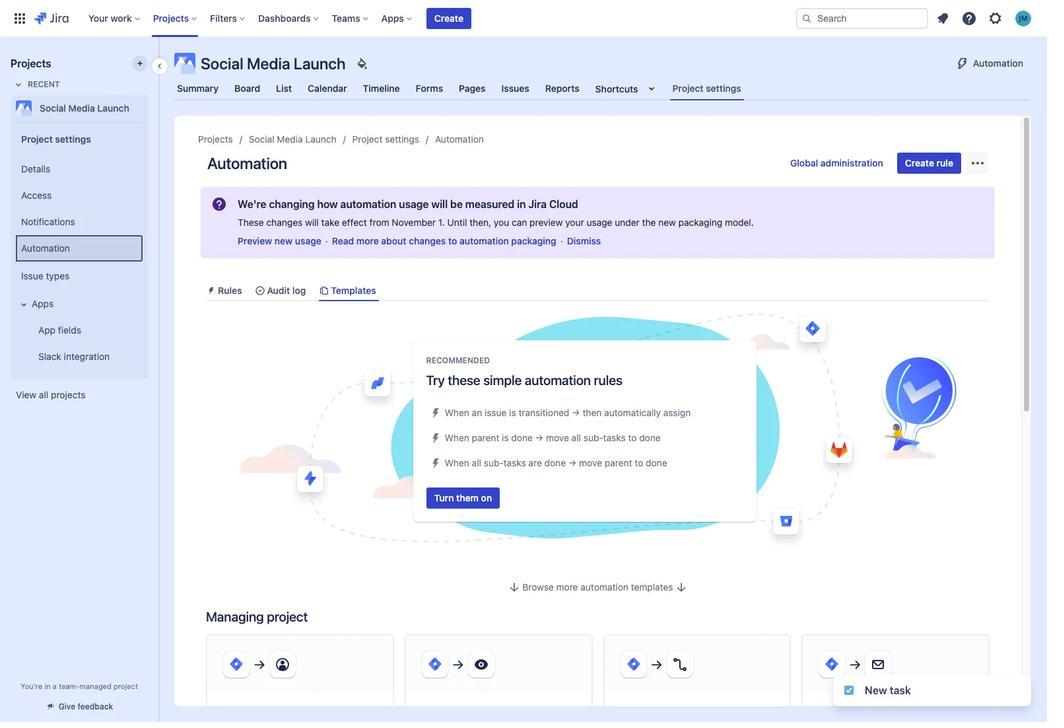 Task type: vqa. For each thing, say whether or not it's contained in the screenshot.
move
yes



Task type: describe. For each thing, give the bounding box(es) containing it.
preview
[[530, 217, 563, 228]]

create for create rule
[[906, 157, 935, 168]]

project for project settings link
[[353, 133, 383, 145]]

dashboards button
[[254, 8, 324, 29]]

issue types
[[21, 270, 70, 281]]

new
[[865, 684, 888, 696]]

when all sub-tasks are done → move parent to done
[[445, 457, 668, 468]]

done down assign
[[646, 457, 668, 468]]

app fields link
[[24, 317, 143, 344]]

done down automatically
[[640, 432, 661, 443]]

apps button
[[378, 8, 417, 29]]

measured
[[465, 198, 515, 210]]

0 vertical spatial social media launch link
[[11, 95, 143, 122]]

1 horizontal spatial will
[[432, 198, 448, 210]]

0 vertical spatial media
[[247, 54, 290, 73]]

0 horizontal spatial tasks
[[504, 457, 526, 468]]

project inside tab list
[[673, 83, 704, 94]]

you
[[494, 217, 509, 228]]

view all projects link
[[11, 383, 148, 407]]

types
[[46, 270, 70, 281]]

collapse recent projects image
[[11, 77, 26, 92]]

group containing details
[[13, 152, 143, 374]]

new task
[[865, 684, 912, 696]]

when for when an issue is transitioned → then automatically assign
[[445, 407, 470, 418]]

preview new usage
[[238, 235, 322, 246]]

Search field
[[797, 8, 929, 29]]

issues
[[502, 83, 530, 94]]

integration
[[64, 350, 110, 362]]

rule
[[937, 157, 954, 168]]

simple
[[484, 372, 522, 388]]

then
[[583, 407, 602, 418]]

0 horizontal spatial project
[[114, 682, 138, 690]]

turn them on
[[434, 492, 492, 503]]

project settings for group containing project settings
[[21, 133, 91, 144]]

pages link
[[457, 77, 489, 100]]

managed
[[80, 682, 112, 690]]

filters
[[210, 12, 237, 23]]

banner containing your work
[[0, 0, 1048, 37]]

create rule button
[[898, 153, 962, 174]]

turn
[[434, 492, 454, 503]]

1.
[[439, 217, 445, 228]]

under
[[615, 217, 640, 228]]

until
[[448, 217, 467, 228]]

1 vertical spatial parent
[[605, 457, 633, 468]]

board
[[234, 83, 260, 94]]

0 horizontal spatial projects
[[11, 57, 51, 69]]

automation left templates on the right bottom of page
[[581, 581, 629, 593]]

1 vertical spatial will
[[305, 217, 319, 228]]

1 vertical spatial media
[[68, 102, 95, 114]]

project settings link
[[353, 131, 419, 147]]

more for browse
[[557, 581, 578, 593]]

0 vertical spatial launch
[[294, 54, 346, 73]]

fields
[[58, 324, 81, 335]]

packaging inside button
[[512, 235, 557, 246]]

create for create
[[435, 12, 464, 23]]

teams button
[[328, 8, 374, 29]]

2 vertical spatial social
[[249, 133, 275, 145]]

0 horizontal spatial move
[[546, 432, 569, 443]]

be
[[451, 198, 463, 210]]

on
[[481, 492, 492, 503]]

administration
[[821, 157, 884, 168]]

rules
[[218, 285, 242, 296]]

browse
[[523, 581, 554, 593]]

issues link
[[499, 77, 532, 100]]

changes inside button
[[409, 235, 446, 246]]

settings for group containing project settings
[[55, 133, 91, 144]]

rules image
[[206, 285, 217, 296]]

the
[[642, 217, 656, 228]]

timeline link
[[360, 77, 403, 100]]

packaging inside we're changing how automation usage will be measured in jira cloud these changes will take effect from november 1. until then, you can preview your usage under the new packaging model.
[[679, 217, 723, 228]]

filters button
[[206, 8, 250, 29]]

try
[[426, 372, 445, 388]]

your
[[566, 217, 584, 228]]

transitioned
[[519, 407, 570, 418]]

board link
[[232, 77, 263, 100]]

2 vertical spatial →
[[569, 457, 577, 468]]

1 horizontal spatial usage
[[399, 198, 429, 210]]

templates
[[631, 581, 674, 593]]

1 vertical spatial is
[[502, 432, 509, 443]]

audit log image
[[255, 285, 266, 296]]

cloud
[[550, 198, 579, 210]]

usage inside preview new usage button
[[295, 235, 322, 246]]

apps button
[[16, 291, 143, 317]]

november
[[392, 217, 436, 228]]

new inside we're changing how automation usage will be measured in jira cloud these changes will take effect from november 1. until then, you can preview your usage under the new packaging model.
[[659, 217, 676, 228]]

dismiss
[[567, 235, 601, 246]]

1 vertical spatial →
[[536, 432, 544, 443]]

help image
[[962, 10, 978, 26]]

dashboards
[[258, 12, 311, 23]]

are
[[529, 457, 542, 468]]

1 vertical spatial social
[[40, 102, 66, 114]]

settings inside tab list
[[706, 83, 742, 94]]

settings for project settings link
[[385, 133, 419, 145]]

your work
[[88, 12, 132, 23]]

new task button
[[834, 674, 1032, 706]]

forms link
[[413, 77, 446, 100]]

0 horizontal spatial sub-
[[484, 457, 504, 468]]

projects link
[[198, 131, 233, 147]]

automation image
[[955, 55, 971, 71]]

1 vertical spatial all
[[572, 432, 581, 443]]

timeline
[[363, 83, 400, 94]]

turn them on button
[[426, 487, 500, 508]]

1 horizontal spatial project
[[267, 609, 308, 624]]

changing
[[269, 198, 315, 210]]

effect
[[342, 217, 367, 228]]

add to starred image
[[144, 100, 160, 116]]

done up are
[[512, 432, 533, 443]]

recent
[[28, 79, 60, 89]]

create button
[[427, 8, 472, 29]]

these
[[238, 217, 264, 228]]

try these simple automation rules
[[426, 372, 623, 388]]

browse more automation templates
[[523, 581, 674, 593]]

audit
[[267, 285, 290, 296]]

group containing project settings
[[13, 122, 143, 378]]

actions image
[[970, 155, 986, 171]]

dismiss button
[[567, 235, 601, 248]]

about
[[381, 235, 407, 246]]

these
[[448, 372, 481, 388]]

tab list containing rules
[[201, 279, 995, 301]]

0 vertical spatial parent
[[472, 432, 500, 443]]

we're
[[238, 198, 267, 210]]

appswitcher icon image
[[12, 10, 28, 26]]

projects
[[51, 389, 86, 400]]

to inside button
[[449, 235, 457, 246]]

project settings inside tab list
[[673, 83, 742, 94]]

view all projects
[[16, 389, 86, 400]]

automation down projects link
[[207, 154, 287, 172]]

slack
[[38, 350, 61, 362]]

your profile and settings image
[[1016, 10, 1032, 26]]

when an issue is transitioned → then automatically assign
[[445, 407, 691, 418]]



Task type: locate. For each thing, give the bounding box(es) containing it.
all up them
[[472, 457, 482, 468]]

automation down then,
[[460, 235, 509, 246]]

all for sub-
[[472, 457, 482, 468]]

1 vertical spatial when
[[445, 432, 470, 443]]

0 horizontal spatial more
[[357, 235, 379, 246]]

0 vertical spatial new
[[659, 217, 676, 228]]

teams
[[332, 12, 360, 23]]

0 horizontal spatial new
[[275, 235, 293, 246]]

1 vertical spatial social media launch link
[[249, 131, 337, 147]]

2 horizontal spatial usage
[[587, 217, 613, 228]]

search image
[[802, 13, 813, 23]]

packaging left model.
[[679, 217, 723, 228]]

1 vertical spatial move
[[579, 457, 602, 468]]

details
[[21, 163, 50, 174]]

project right the shortcuts dropdown button
[[673, 83, 704, 94]]

media down list link
[[277, 133, 303, 145]]

0 vertical spatial tab list
[[166, 77, 1040, 100]]

list
[[276, 83, 292, 94]]

2 vertical spatial to
[[635, 457, 644, 468]]

automation
[[974, 57, 1024, 69], [435, 133, 484, 145], [207, 154, 287, 172], [21, 242, 70, 253]]

projects up recent at the left of page
[[11, 57, 51, 69]]

1 vertical spatial automation link
[[16, 235, 143, 262]]

sub- down 'then' at the right bottom of page
[[584, 432, 604, 443]]

when up turn them on
[[445, 457, 470, 468]]

1 horizontal spatial more
[[557, 581, 578, 593]]

tasks left are
[[504, 457, 526, 468]]

feedback
[[78, 702, 113, 711]]

will left 'be'
[[432, 198, 448, 210]]

more
[[357, 235, 379, 246], [557, 581, 578, 593]]

global
[[791, 157, 819, 168]]

parent
[[472, 432, 500, 443], [605, 457, 633, 468]]

you're in a team-managed project
[[21, 682, 138, 690]]

issue
[[21, 270, 43, 281]]

more for read
[[357, 235, 379, 246]]

social media launch down list link
[[249, 133, 337, 145]]

all right view
[[39, 389, 48, 400]]

1 vertical spatial launch
[[97, 102, 129, 114]]

1 horizontal spatial project
[[353, 133, 383, 145]]

them
[[457, 492, 479, 503]]

pages
[[459, 83, 486, 94]]

0 horizontal spatial is
[[502, 432, 509, 443]]

view
[[16, 389, 36, 400]]

0 vertical spatial project
[[267, 609, 308, 624]]

more right browse
[[557, 581, 578, 593]]

1 horizontal spatial settings
[[385, 133, 419, 145]]

0 horizontal spatial will
[[305, 217, 319, 228]]

in inside we're changing how automation usage will be measured in jira cloud these changes will take effect from november 1. until then, you can preview your usage under the new packaging model.
[[517, 198, 526, 210]]

tasks down automatically
[[604, 432, 626, 443]]

1 horizontal spatial automation link
[[435, 131, 484, 147]]

new right the
[[659, 217, 676, 228]]

global administration
[[791, 157, 884, 168]]

project
[[673, 83, 704, 94], [21, 133, 53, 144], [353, 133, 383, 145]]

1 horizontal spatial apps
[[382, 12, 404, 23]]

move up when all sub-tasks are done → move parent to done
[[546, 432, 569, 443]]

audit log
[[267, 285, 306, 296]]

can
[[512, 217, 527, 228]]

then,
[[470, 217, 492, 228]]

1 horizontal spatial is
[[509, 407, 516, 418]]

when down these on the bottom of the page
[[445, 432, 470, 443]]

1 horizontal spatial create
[[906, 157, 935, 168]]

set background color image
[[354, 55, 370, 71]]

1 horizontal spatial changes
[[409, 235, 446, 246]]

log
[[293, 285, 306, 296]]

packaging down preview
[[512, 235, 557, 246]]

0 vertical spatial apps
[[382, 12, 404, 23]]

0 horizontal spatial social media launch link
[[11, 95, 143, 122]]

1 horizontal spatial project settings
[[353, 133, 419, 145]]

0 horizontal spatial create
[[435, 12, 464, 23]]

usage up dismiss in the right top of the page
[[587, 217, 613, 228]]

shortcuts button
[[593, 77, 662, 100]]

2 vertical spatial social media launch
[[249, 133, 337, 145]]

forms
[[416, 83, 443, 94]]

0 horizontal spatial apps
[[32, 298, 54, 309]]

0 vertical spatial to
[[449, 235, 457, 246]]

project down timeline 'link'
[[353, 133, 383, 145]]

social media launch link down list link
[[249, 131, 337, 147]]

app fields
[[38, 324, 81, 335]]

automation link down pages link
[[435, 131, 484, 147]]

parent down an
[[472, 432, 500, 443]]

project inside group
[[21, 133, 53, 144]]

global administration link
[[783, 153, 892, 174]]

social up summary
[[201, 54, 244, 73]]

sub- up on
[[484, 457, 504, 468]]

to for when parent is done → move all sub-tasks to done
[[629, 432, 637, 443]]

in left a
[[45, 682, 51, 690]]

projects for projects link
[[198, 133, 233, 145]]

apps up app
[[32, 298, 54, 309]]

0 horizontal spatial packaging
[[512, 235, 557, 246]]

notifications
[[21, 216, 75, 227]]

automation down notifications on the left
[[21, 242, 70, 253]]

give feedback button
[[37, 696, 121, 717]]

automation down pages link
[[435, 133, 484, 145]]

1 horizontal spatial packaging
[[679, 217, 723, 228]]

give
[[59, 702, 76, 711]]

issue types link
[[16, 262, 143, 291]]

0 horizontal spatial in
[[45, 682, 51, 690]]

1 horizontal spatial tasks
[[604, 432, 626, 443]]

preview
[[238, 235, 272, 246]]

is down issue
[[502, 432, 509, 443]]

parent down automatically
[[605, 457, 633, 468]]

take
[[321, 217, 340, 228]]

1 vertical spatial more
[[557, 581, 578, 593]]

in left jira
[[517, 198, 526, 210]]

give feedback
[[59, 702, 113, 711]]

managing
[[206, 609, 264, 624]]

details link
[[16, 156, 143, 182]]

social right projects link
[[249, 133, 275, 145]]

group
[[13, 122, 143, 378], [13, 152, 143, 374]]

apps inside button
[[32, 298, 54, 309]]

0 vertical spatial sub-
[[584, 432, 604, 443]]

task
[[890, 684, 912, 696]]

summary
[[177, 83, 219, 94]]

model.
[[725, 217, 754, 228]]

new inside button
[[275, 235, 293, 246]]

to
[[449, 235, 457, 246], [629, 432, 637, 443], [635, 457, 644, 468]]

0 vertical spatial will
[[432, 198, 448, 210]]

more inside read more about changes to automation packaging button
[[357, 235, 379, 246]]

project settings
[[673, 83, 742, 94], [21, 133, 91, 144], [353, 133, 419, 145]]

done right are
[[545, 457, 566, 468]]

1 vertical spatial in
[[45, 682, 51, 690]]

more down from
[[357, 235, 379, 246]]

project settings for project settings link
[[353, 133, 419, 145]]

0 vertical spatial create
[[435, 12, 464, 23]]

list link
[[274, 77, 295, 100]]

0 horizontal spatial parent
[[472, 432, 500, 443]]

is
[[509, 407, 516, 418], [502, 432, 509, 443]]

move
[[546, 432, 569, 443], [579, 457, 602, 468]]

automation inside group
[[21, 242, 70, 253]]

0 vertical spatial automation link
[[435, 131, 484, 147]]

1 vertical spatial sub-
[[484, 457, 504, 468]]

1 vertical spatial tasks
[[504, 457, 526, 468]]

2 horizontal spatial social
[[249, 133, 275, 145]]

projects button
[[149, 8, 202, 29]]

slack integration link
[[24, 344, 143, 370]]

all for projects
[[39, 389, 48, 400]]

your
[[88, 12, 108, 23]]

0 vertical spatial usage
[[399, 198, 429, 210]]

automation up when an issue is transitioned → then automatically assign
[[525, 372, 591, 388]]

project for group containing project settings
[[21, 133, 53, 144]]

social down recent at the left of page
[[40, 102, 66, 114]]

project up details
[[21, 133, 53, 144]]

apps inside dropdown button
[[382, 12, 404, 23]]

0 vertical spatial is
[[509, 407, 516, 418]]

assign
[[664, 407, 691, 418]]

slack integration
[[38, 350, 110, 362]]

2 horizontal spatial all
[[572, 432, 581, 443]]

1 vertical spatial usage
[[587, 217, 613, 228]]

0 horizontal spatial usage
[[295, 235, 322, 246]]

access
[[21, 189, 52, 201]]

projects inside popup button
[[153, 12, 189, 23]]

1 horizontal spatial all
[[472, 457, 482, 468]]

is right issue
[[509, 407, 516, 418]]

0 vertical spatial social
[[201, 54, 244, 73]]

expand image
[[16, 297, 32, 312]]

social media launch link down recent at the left of page
[[11, 95, 143, 122]]

automation right automation icon on the top of page
[[974, 57, 1024, 69]]

1 horizontal spatial parent
[[605, 457, 633, 468]]

reports link
[[543, 77, 582, 100]]

changes inside we're changing how automation usage will be measured in jira cloud these changes will take effect from november 1. until then, you can preview your usage under the new packaging model.
[[267, 217, 303, 228]]

0 vertical spatial when
[[445, 407, 470, 418]]

social media launch up list
[[201, 54, 346, 73]]

0 horizontal spatial project
[[21, 133, 53, 144]]

all down when an issue is transitioned → then automatically assign
[[572, 432, 581, 443]]

usage down take
[[295, 235, 322, 246]]

will
[[432, 198, 448, 210], [305, 217, 319, 228]]

→ up are
[[536, 432, 544, 443]]

automation link up types
[[16, 235, 143, 262]]

1 vertical spatial projects
[[11, 57, 51, 69]]

2 vertical spatial launch
[[306, 133, 337, 145]]

templates
[[331, 285, 376, 296]]

notifications image
[[935, 10, 951, 26]]

create right apps dropdown button
[[435, 12, 464, 23]]

automation inside 'button'
[[974, 57, 1024, 69]]

settings image
[[988, 10, 1004, 26]]

automation up from
[[341, 198, 397, 210]]

templates image
[[319, 285, 330, 296]]

1 horizontal spatial move
[[579, 457, 602, 468]]

banner
[[0, 0, 1048, 37]]

2 horizontal spatial projects
[[198, 133, 233, 145]]

project settings inside group
[[21, 133, 91, 144]]

projects for projects popup button
[[153, 12, 189, 23]]

automation link
[[435, 131, 484, 147], [16, 235, 143, 262]]

read more about changes to automation packaging button
[[332, 235, 557, 248]]

calendar link
[[305, 77, 350, 100]]

will left take
[[305, 217, 319, 228]]

create left rule
[[906, 157, 935, 168]]

→ down when parent is done → move all sub-tasks to done
[[569, 457, 577, 468]]

calendar
[[308, 83, 347, 94]]

0 vertical spatial →
[[572, 407, 580, 418]]

from
[[370, 217, 390, 228]]

1 when from the top
[[445, 407, 470, 418]]

create rule
[[906, 157, 954, 168]]

create project image
[[135, 58, 145, 69]]

jira image
[[34, 10, 69, 26], [34, 10, 69, 26]]

launch down calendar "link"
[[306, 133, 337, 145]]

rules
[[594, 372, 623, 388]]

all
[[39, 389, 48, 400], [572, 432, 581, 443], [472, 457, 482, 468]]

project right managed
[[114, 682, 138, 690]]

0 vertical spatial more
[[357, 235, 379, 246]]

read
[[332, 235, 354, 246]]

2 horizontal spatial settings
[[706, 83, 742, 94]]

project right managing
[[267, 609, 308, 624]]

2 vertical spatial usage
[[295, 235, 322, 246]]

2 vertical spatial all
[[472, 457, 482, 468]]

when for when parent is done → move all sub-tasks to done
[[445, 432, 470, 443]]

recommended
[[426, 355, 490, 365]]

1 vertical spatial packaging
[[512, 235, 557, 246]]

tab list containing summary
[[166, 77, 1040, 100]]

media up details link
[[68, 102, 95, 114]]

1 vertical spatial project
[[114, 682, 138, 690]]

automation inside we're changing how automation usage will be measured in jira cloud these changes will take effect from november 1. until then, you can preview your usage under the new packaging model.
[[341, 198, 397, 210]]

0 horizontal spatial changes
[[267, 217, 303, 228]]

social media launch down recent at the left of page
[[40, 102, 129, 114]]

create inside button
[[906, 157, 935, 168]]

launch left add to starred "icon"
[[97, 102, 129, 114]]

settings inside group
[[55, 133, 91, 144]]

media up list
[[247, 54, 290, 73]]

sub-
[[584, 432, 604, 443], [484, 457, 504, 468]]

automation link for project settings
[[435, 131, 484, 147]]

0 vertical spatial projects
[[153, 12, 189, 23]]

when left an
[[445, 407, 470, 418]]

create
[[435, 12, 464, 23], [906, 157, 935, 168]]

changes down november
[[409, 235, 446, 246]]

0 horizontal spatial automation link
[[16, 235, 143, 262]]

1 horizontal spatial projects
[[153, 12, 189, 23]]

new
[[659, 217, 676, 228], [275, 235, 293, 246]]

1 vertical spatial social media launch
[[40, 102, 129, 114]]

changes up preview new usage at the top left
[[267, 217, 303, 228]]

when for when all sub-tasks are done → move parent to done
[[445, 457, 470, 468]]

1 vertical spatial create
[[906, 157, 935, 168]]

0 vertical spatial social media launch
[[201, 54, 346, 73]]

2 when from the top
[[445, 432, 470, 443]]

0 vertical spatial all
[[39, 389, 48, 400]]

issue
[[485, 407, 507, 418]]

2 vertical spatial projects
[[198, 133, 233, 145]]

tab list
[[166, 77, 1040, 100], [201, 279, 995, 301]]

settings
[[706, 83, 742, 94], [55, 133, 91, 144], [385, 133, 419, 145]]

1 horizontal spatial sub-
[[584, 432, 604, 443]]

1 horizontal spatial social
[[201, 54, 244, 73]]

how
[[317, 198, 338, 210]]

work
[[111, 12, 132, 23]]

launch up calendar
[[294, 54, 346, 73]]

task icon image
[[844, 685, 855, 696]]

automation link for notifications
[[16, 235, 143, 262]]

0 vertical spatial in
[[517, 198, 526, 210]]

projects down summary link
[[198, 133, 233, 145]]

usage up november
[[399, 198, 429, 210]]

preview new usage button
[[238, 235, 322, 248]]

2 vertical spatial media
[[277, 133, 303, 145]]

automation inside button
[[460, 235, 509, 246]]

apps right teams popup button
[[382, 12, 404, 23]]

when parent is done → move all sub-tasks to done
[[445, 432, 661, 443]]

new right preview
[[275, 235, 293, 246]]

social media launch
[[201, 54, 346, 73], [40, 102, 129, 114], [249, 133, 337, 145]]

to for when all sub-tasks are done → move parent to done
[[635, 457, 644, 468]]

0 vertical spatial changes
[[267, 217, 303, 228]]

1 vertical spatial to
[[629, 432, 637, 443]]

→
[[572, 407, 580, 418], [536, 432, 544, 443], [569, 457, 577, 468]]

3 when from the top
[[445, 457, 470, 468]]

projects right work
[[153, 12, 189, 23]]

move down when parent is done → move all sub-tasks to done
[[579, 457, 602, 468]]

0 horizontal spatial all
[[39, 389, 48, 400]]

1 horizontal spatial social media launch link
[[249, 131, 337, 147]]

primary element
[[8, 0, 797, 37]]

2 group from the top
[[13, 152, 143, 374]]

→ left 'then' at the right bottom of page
[[572, 407, 580, 418]]

1 group from the top
[[13, 122, 143, 378]]

done
[[512, 432, 533, 443], [640, 432, 661, 443], [545, 457, 566, 468], [646, 457, 668, 468]]

0 horizontal spatial settings
[[55, 133, 91, 144]]

1 vertical spatial tab list
[[201, 279, 995, 301]]

create inside button
[[435, 12, 464, 23]]



